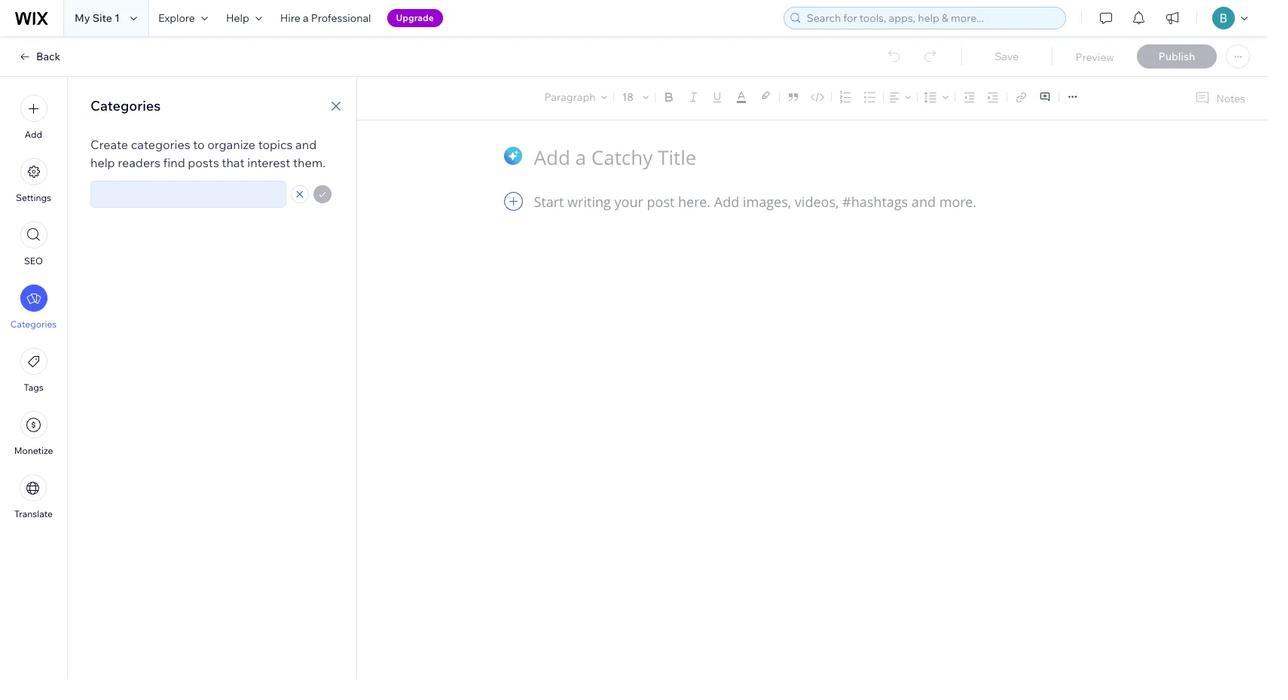 Task type: locate. For each thing, give the bounding box(es) containing it.
seo button
[[20, 222, 47, 267]]

help
[[226, 11, 249, 25]]

monetize
[[14, 445, 53, 457]]

None field
[[96, 182, 281, 207]]

Search for tools, apps, help & more... field
[[802, 8, 1061, 29]]

hire a professional
[[280, 11, 371, 25]]

categories
[[131, 137, 190, 152]]

back button
[[18, 50, 60, 63]]

site
[[92, 11, 112, 25]]

back
[[36, 50, 60, 63]]

paragraph
[[544, 90, 596, 104]]

notes
[[1216, 92, 1245, 105]]

categories up create
[[90, 97, 161, 115]]

tags button
[[20, 348, 47, 393]]

categories
[[90, 97, 161, 115], [10, 319, 57, 330]]

them.
[[293, 155, 325, 170]]

find
[[163, 155, 185, 170]]

organize
[[207, 137, 255, 152]]

seo
[[24, 255, 43, 267]]

that
[[222, 155, 245, 170]]

1 horizontal spatial categories
[[90, 97, 161, 115]]

settings button
[[16, 158, 51, 203]]

categories up the tags button
[[10, 319, 57, 330]]

translate
[[14, 509, 53, 520]]

hire a professional link
[[271, 0, 380, 36]]

notes button
[[1189, 88, 1250, 108]]

0 horizontal spatial categories
[[10, 319, 57, 330]]

create
[[90, 137, 128, 152]]

add
[[25, 129, 42, 140]]

menu
[[0, 86, 67, 529]]

upgrade button
[[387, 9, 443, 27]]

create categories to organize topics and help readers find posts that interest them.
[[90, 137, 325, 170]]

explore
[[158, 11, 195, 25]]

categories button
[[10, 285, 57, 330]]



Task type: describe. For each thing, give the bounding box(es) containing it.
topics
[[258, 137, 293, 152]]

add button
[[20, 95, 47, 140]]

my site 1
[[75, 11, 120, 25]]

monetize button
[[14, 411, 53, 457]]

hire
[[280, 11, 300, 25]]

posts
[[188, 155, 219, 170]]

upgrade
[[396, 12, 434, 23]]

translate button
[[14, 475, 53, 520]]

my
[[75, 11, 90, 25]]

and
[[295, 137, 317, 152]]

menu containing add
[[0, 86, 67, 529]]

settings
[[16, 192, 51, 203]]

to
[[193, 137, 205, 152]]

professional
[[311, 11, 371, 25]]

help
[[90, 155, 115, 170]]

a
[[303, 11, 309, 25]]

readers
[[118, 155, 160, 170]]

1
[[115, 11, 120, 25]]

help button
[[217, 0, 271, 36]]

interest
[[247, 155, 290, 170]]

Add a Catchy Title text field
[[534, 144, 1076, 171]]

tags
[[24, 382, 43, 393]]

0 vertical spatial categories
[[90, 97, 161, 115]]

paragraph button
[[541, 87, 611, 108]]

1 vertical spatial categories
[[10, 319, 57, 330]]



Task type: vqa. For each thing, say whether or not it's contained in the screenshot.
a
yes



